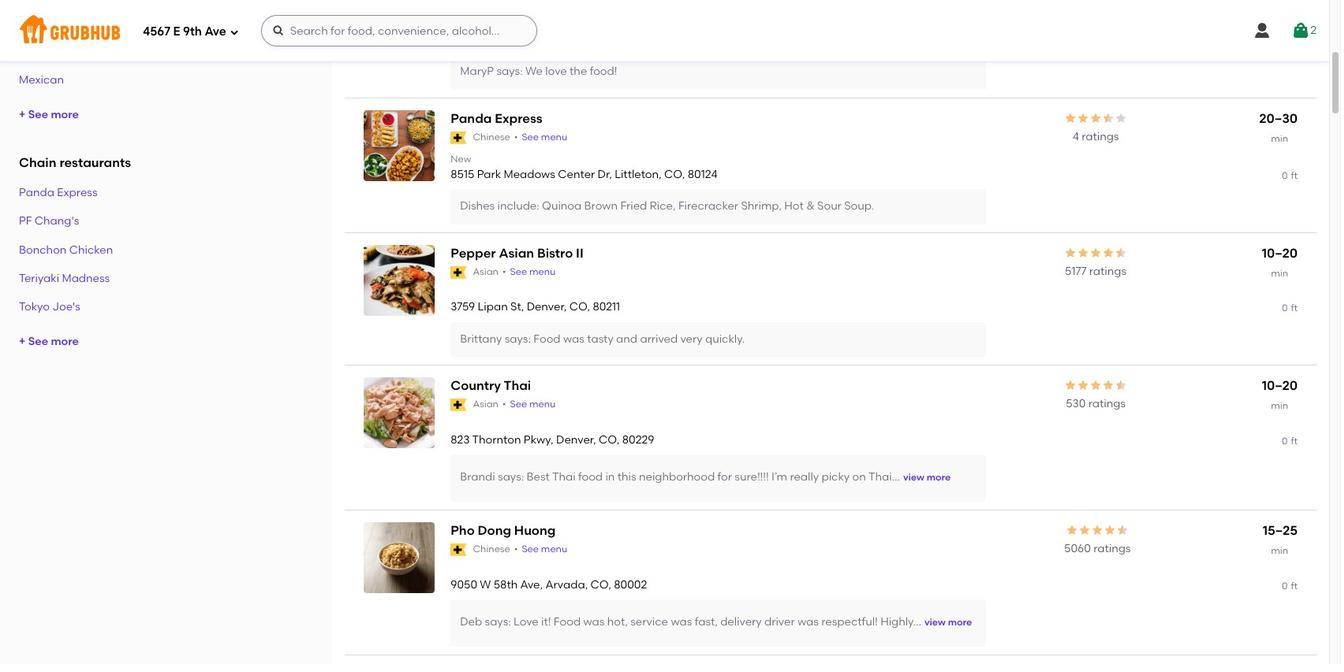 Task type: describe. For each thing, give the bounding box(es) containing it.
asian for asian
[[473, 267, 498, 278]]

view more button for 10–20
[[903, 465, 951, 493]]

0 vertical spatial panda
[[451, 111, 492, 126]]

0 for country thai
[[1282, 436, 1288, 447]]

5060 ratings
[[1064, 543, 1131, 556]]

i'm
[[772, 471, 787, 485]]

• for thai
[[502, 399, 506, 411]]

e
[[173, 24, 180, 38]]

view for 10–20
[[903, 473, 924, 484]]

fast,
[[695, 616, 718, 630]]

teriyaki
[[19, 272, 59, 285]]

tokyo
[[19, 301, 50, 314]]

2
[[1310, 24, 1317, 37]]

denver, for asian
[[527, 301, 567, 314]]

blvd,
[[552, 33, 578, 47]]

8515
[[451, 168, 474, 181]]

9050
[[451, 579, 477, 592]]

lipan
[[478, 301, 508, 314]]

5060
[[1064, 543, 1091, 556]]

it!
[[541, 616, 551, 630]]

really
[[790, 471, 819, 485]]

bonchon chicken link
[[19, 243, 113, 257]]

wadsworth
[[489, 33, 550, 47]]

center
[[558, 168, 595, 181]]

530
[[1066, 398, 1086, 411]]

chinese for dong
[[473, 545, 510, 556]]

5177
[[1065, 265, 1087, 278]]

1 vertical spatial express
[[57, 186, 97, 200]]

the
[[570, 65, 587, 78]]

min for pepper asian bistro ii
[[1271, 268, 1288, 279]]

littleton, inside the new 5866 s wadsworth blvd, littleton, co, 80123
[[580, 33, 627, 47]]

asian for thai
[[473, 399, 498, 411]]

s
[[479, 33, 486, 47]]

ave
[[205, 24, 226, 38]]

80211
[[593, 301, 620, 314]]

neighborhood
[[639, 471, 715, 485]]

thornton
[[472, 434, 521, 447]]

menu for panda express
[[541, 132, 567, 143]]

quinoa
[[542, 200, 582, 213]]

3759 lipan st, denver, co, 80211
[[451, 301, 620, 314]]

0 for panda express
[[1282, 170, 1288, 181]]

dishes
[[460, 200, 495, 213]]

pf
[[19, 215, 32, 228]]

huong
[[514, 524, 556, 539]]

food
[[578, 471, 603, 485]]

asian • see menu for thai
[[473, 399, 556, 411]]

pho
[[451, 524, 475, 539]]

10–20 for pepper asian bistro ii
[[1262, 246, 1298, 261]]

sandwiches link
[[19, 16, 83, 30]]

0 ft for country thai
[[1282, 436, 1298, 447]]

Search for food, convenience, alcohol... search field
[[261, 15, 537, 47]]

min for pho dong huong
[[1271, 546, 1288, 557]]

0 vertical spatial food
[[533, 333, 561, 346]]

see for pepper
[[510, 267, 527, 278]]

teriyaki madness link
[[19, 272, 110, 285]]

0 ft for pepper asian bistro ii
[[1282, 303, 1298, 314]]

co, inside the new 5866 s wadsworth blvd, littleton, co, 80123
[[630, 33, 651, 47]]

soup.
[[844, 200, 874, 213]]

pkwy,
[[524, 434, 554, 447]]

1 + see more from the top
[[19, 108, 79, 122]]

rice,
[[650, 200, 676, 213]]

driver
[[764, 616, 795, 630]]

dong
[[478, 524, 511, 539]]

subscription pass image for panda express
[[451, 132, 467, 144]]

1 vertical spatial food
[[554, 616, 581, 630]]

this
[[617, 471, 636, 485]]

on
[[852, 471, 866, 485]]

4 ratings
[[1073, 130, 1119, 144]]

was right 'driver'
[[797, 616, 819, 630]]

ft for panda express
[[1291, 170, 1298, 181]]

menu for pepper asian bistro ii
[[529, 267, 556, 278]]

823
[[451, 434, 470, 447]]

in
[[605, 471, 615, 485]]

sure!!!!
[[735, 471, 769, 485]]

sour
[[817, 200, 842, 213]]

15–25 min
[[1263, 524, 1298, 557]]

... for 15–25
[[913, 616, 921, 630]]

panda express delivery image
[[364, 110, 435, 181]]

5177 ratings
[[1065, 265, 1126, 278]]

service
[[630, 616, 668, 630]]

brittany
[[460, 333, 502, 346]]

littleton, inside new 8515 park meadows center dr, littleton, co, 80124
[[615, 168, 662, 181]]

0 for pho dong huong
[[1282, 581, 1288, 592]]

firecracker
[[678, 200, 738, 213]]

10–20 min for country thai
[[1262, 379, 1298, 412]]

w
[[480, 579, 491, 592]]

mexican link
[[19, 74, 64, 87]]

2 + see more from the top
[[19, 336, 79, 349]]

... for 10–20
[[892, 471, 900, 485]]

fried
[[620, 200, 647, 213]]

more inside brandi says: best thai food in this neighborhood for sure!!!! i'm really picky on thai ... view more
[[927, 473, 951, 484]]

deb says: love it! food was hot, service was fast, delivery driver was respectful! highly ... view more
[[460, 616, 972, 630]]

arrived
[[640, 333, 678, 346]]

tasty
[[587, 333, 614, 346]]

1 horizontal spatial express
[[495, 111, 542, 126]]

sandwiches
[[19, 16, 83, 30]]

see menu link for dong
[[522, 544, 567, 558]]

see down mexican link
[[28, 108, 48, 122]]

country thai
[[451, 379, 531, 394]]

pf chang's link
[[19, 215, 79, 228]]

picky
[[822, 471, 850, 485]]

best
[[527, 471, 550, 485]]

view for 15–25
[[925, 618, 946, 629]]

0 vertical spatial asian
[[499, 246, 534, 261]]

chang's
[[35, 215, 79, 228]]

denver, for thai
[[556, 434, 596, 447]]

park
[[477, 168, 501, 181]]

bonchon
[[19, 243, 67, 257]]

chinese • see menu for dong
[[473, 545, 567, 556]]

country thai delivery image
[[364, 378, 435, 449]]

see menu link for asian
[[510, 266, 556, 280]]

ft for pepper asian bistro ii
[[1291, 303, 1298, 314]]

see menu link for express
[[522, 131, 567, 145]]

new 5866 s wadsworth blvd, littleton, co, 80123
[[451, 19, 683, 47]]

joe's
[[52, 301, 80, 314]]

ft for pho dong huong
[[1291, 581, 1298, 592]]

• for express
[[514, 132, 518, 143]]

highly
[[880, 616, 913, 630]]

was left hot,
[[583, 616, 605, 630]]

9050 w 58th ave, arvada, co, 80002
[[451, 579, 647, 592]]

0 horizontal spatial panda express
[[19, 186, 97, 200]]

823 thornton pkwy, denver, co, 80229
[[451, 434, 654, 447]]

says: for brandi
[[498, 471, 524, 485]]

0 for pepper asian bistro ii
[[1282, 303, 1288, 314]]

country thai link
[[451, 378, 823, 396]]

main navigation navigation
[[0, 0, 1329, 62]]

thai right country
[[504, 379, 531, 394]]

restaurants
[[59, 156, 131, 171]]

was left fast,
[[671, 616, 692, 630]]

min for panda express
[[1271, 134, 1288, 145]]

brown
[[584, 200, 618, 213]]

pf chang's
[[19, 215, 79, 228]]



Task type: vqa. For each thing, say whether or not it's contained in the screenshot.
Categories Button
no



Task type: locate. For each thing, give the bounding box(es) containing it.
express down chain restaurants on the left of page
[[57, 186, 97, 200]]

st,
[[510, 301, 524, 314]]

+ see more down tokyo joe's 'link'
[[19, 336, 79, 349]]

min for country thai
[[1271, 401, 1288, 412]]

see down huong
[[522, 545, 539, 556]]

10–20
[[1262, 246, 1298, 261], [1262, 379, 1298, 394]]

ratings for country thai
[[1088, 398, 1126, 411]]

subscription pass image for pho dong huong
[[451, 544, 467, 557]]

1 ft from the top
[[1291, 36, 1298, 47]]

new inside new 8515 park meadows center dr, littleton, co, 80124
[[451, 154, 471, 165]]

5 0 from the top
[[1282, 581, 1288, 592]]

+
[[19, 108, 26, 122], [19, 336, 26, 349]]

dr,
[[598, 168, 612, 181]]

see down the tokyo
[[28, 336, 48, 349]]

see for country
[[510, 399, 527, 411]]

1 10–20 from the top
[[1262, 246, 1298, 261]]

says:
[[497, 65, 523, 78], [505, 333, 531, 346], [498, 471, 524, 485], [485, 616, 511, 630]]

4 0 from the top
[[1282, 436, 1288, 447]]

was left tasty
[[563, 333, 584, 346]]

chinese • see menu down huong
[[473, 545, 567, 556]]

2 + from the top
[[19, 336, 26, 349]]

view right 'on'
[[903, 473, 924, 484]]

food
[[533, 333, 561, 346], [554, 616, 581, 630]]

+ down mexican link
[[19, 108, 26, 122]]

... right 'on'
[[892, 471, 900, 485]]

ratings for panda express
[[1082, 130, 1119, 144]]

1 new from the top
[[451, 19, 471, 30]]

+ see more button down mexican link
[[19, 101, 79, 130]]

madness
[[62, 272, 110, 285]]

1 vertical spatial denver,
[[556, 434, 596, 447]]

3 0 ft from the top
[[1282, 303, 1298, 314]]

subscription pass image up 8515
[[451, 132, 467, 144]]

asian • see menu
[[473, 267, 556, 278], [473, 399, 556, 411]]

2 chinese • see menu from the top
[[473, 545, 567, 556]]

pepper asian bistro ii link
[[451, 245, 823, 263]]

2 0 from the top
[[1282, 170, 1288, 181]]

1 vertical spatial chinese
[[473, 545, 510, 556]]

• for dong
[[514, 545, 518, 556]]

panda express link down food!
[[451, 110, 823, 128]]

0 vertical spatial view more button
[[903, 465, 951, 493]]

1 vertical spatial asian • see menu
[[473, 399, 556, 411]]

...
[[892, 471, 900, 485], [913, 616, 921, 630]]

5 0 ft from the top
[[1282, 581, 1298, 592]]

food!
[[590, 65, 617, 78]]

0 vertical spatial + see more button
[[19, 101, 79, 130]]

1 vertical spatial + see more button
[[19, 329, 79, 357]]

0 vertical spatial panda express link
[[451, 110, 823, 128]]

asian down country thai
[[473, 399, 498, 411]]

panda express link
[[451, 110, 823, 128], [19, 186, 97, 200]]

see up meadows
[[522, 132, 539, 143]]

1 0 ft from the top
[[1282, 36, 1298, 47]]

littleton, up "fried"
[[615, 168, 662, 181]]

menu down bistro
[[529, 267, 556, 278]]

says: left best
[[498, 471, 524, 485]]

view right highly on the right
[[925, 618, 946, 629]]

1 vertical spatial panda express
[[19, 186, 97, 200]]

4567
[[143, 24, 170, 38]]

chain restaurants
[[19, 156, 131, 171]]

1 vertical spatial panda
[[19, 186, 54, 200]]

see down the pepper asian bistro ii
[[510, 267, 527, 278]]

ii
[[576, 246, 584, 261]]

ratings right 530 at right
[[1088, 398, 1126, 411]]

1 10–20 min from the top
[[1262, 246, 1298, 279]]

see menu link up meadows
[[522, 131, 567, 145]]

• down "pho dong huong"
[[514, 545, 518, 556]]

2 vertical spatial asian
[[473, 399, 498, 411]]

1 vertical spatial new
[[451, 154, 471, 165]]

subscription pass image for country thai
[[451, 399, 467, 412]]

for
[[718, 471, 732, 485]]

teriyaki madness
[[19, 272, 110, 285]]

thai up mexican
[[19, 45, 42, 58]]

view more button
[[903, 465, 951, 493], [925, 610, 972, 638]]

2 asian • see menu from the top
[[473, 399, 556, 411]]

panda down chain
[[19, 186, 54, 200]]

1 vertical spatial view
[[925, 618, 946, 629]]

+ see more
[[19, 108, 79, 122], [19, 336, 79, 349]]

ft
[[1291, 36, 1298, 47], [1291, 170, 1298, 181], [1291, 303, 1298, 314], [1291, 436, 1298, 447], [1291, 581, 1298, 592]]

chinese • see menu
[[473, 132, 567, 143], [473, 545, 567, 556]]

1 vertical spatial +
[[19, 336, 26, 349]]

maryp
[[460, 65, 494, 78]]

2 subscription pass image from the top
[[451, 399, 467, 412]]

1 vertical spatial chinese • see menu
[[473, 545, 567, 556]]

1 chinese from the top
[[473, 132, 510, 143]]

chinese for express
[[473, 132, 510, 143]]

see menu link for thai
[[510, 399, 556, 412]]

20–30 min
[[1259, 111, 1298, 145]]

thai link
[[19, 45, 42, 58]]

0 vertical spatial ...
[[892, 471, 900, 485]]

4 0 ft from the top
[[1282, 436, 1298, 447]]

4
[[1073, 130, 1079, 144]]

0 vertical spatial 10–20
[[1262, 246, 1298, 261]]

see for pho
[[522, 545, 539, 556]]

asian • see menu down country thai
[[473, 399, 556, 411]]

chinese
[[473, 132, 510, 143], [473, 545, 510, 556]]

view more button right 'on'
[[903, 465, 951, 493]]

• down the pepper asian bistro ii
[[502, 267, 506, 278]]

view inside deb says: love it! food was hot, service was fast, delivery driver was respectful! highly ... view more
[[925, 618, 946, 629]]

denver, right st,
[[527, 301, 567, 314]]

express
[[495, 111, 542, 126], [57, 186, 97, 200]]

asian left bistro
[[499, 246, 534, 261]]

asian • see menu down the pepper asian bistro ii
[[473, 267, 556, 278]]

1 subscription pass image from the top
[[451, 132, 467, 144]]

chinese up park
[[473, 132, 510, 143]]

brandi says: best thai food in this neighborhood for sure!!!! i'm really picky on thai ... view more
[[460, 471, 951, 485]]

1 + from the top
[[19, 108, 26, 122]]

pepper asian bistro ii
[[451, 246, 584, 261]]

3 0 from the top
[[1282, 303, 1288, 314]]

mexican
[[19, 74, 64, 87]]

ratings right 4
[[1082, 130, 1119, 144]]

0 vertical spatial + see more
[[19, 108, 79, 122]]

min inside 15–25 min
[[1271, 546, 1288, 557]]

asian • see menu for asian
[[473, 267, 556, 278]]

0 vertical spatial subscription pass image
[[451, 132, 467, 144]]

new 8515 park meadows center dr, littleton, co, 80124
[[451, 154, 718, 181]]

see menu link down the pepper asian bistro ii
[[510, 266, 556, 280]]

co, left 80229
[[599, 434, 620, 447]]

co, left the 80002
[[591, 579, 611, 592]]

80229
[[622, 434, 654, 447]]

4 min from the top
[[1271, 546, 1288, 557]]

5866
[[451, 33, 477, 47]]

20–30
[[1259, 111, 1298, 126]]

see for panda
[[522, 132, 539, 143]]

panda express link up chang's
[[19, 186, 97, 200]]

thai right best
[[552, 471, 576, 485]]

2 + see more button from the top
[[19, 329, 79, 357]]

thai right 'on'
[[868, 471, 892, 485]]

menu down huong
[[541, 545, 567, 556]]

2 chinese from the top
[[473, 545, 510, 556]]

love
[[545, 65, 567, 78]]

ratings for pho dong huong
[[1093, 543, 1131, 556]]

1 vertical spatial asian
[[473, 267, 498, 278]]

2 vertical spatial subscription pass image
[[451, 544, 467, 557]]

• for asian
[[502, 267, 506, 278]]

0 horizontal spatial panda
[[19, 186, 54, 200]]

0 horizontal spatial express
[[57, 186, 97, 200]]

3 ft from the top
[[1291, 303, 1298, 314]]

very
[[680, 333, 703, 346]]

denver,
[[527, 301, 567, 314], [556, 434, 596, 447]]

ratings
[[1082, 130, 1119, 144], [1089, 265, 1126, 278], [1088, 398, 1126, 411], [1093, 543, 1131, 556]]

view inside brandi says: best thai food in this neighborhood for sure!!!! i'm really picky on thai ... view more
[[903, 473, 924, 484]]

ratings for pepper asian bistro ii
[[1089, 265, 1126, 278]]

0 vertical spatial chinese • see menu
[[473, 132, 567, 143]]

asian down pepper
[[473, 267, 498, 278]]

1 vertical spatial 10–20
[[1262, 379, 1298, 394]]

chicken
[[69, 243, 113, 257]]

love
[[514, 616, 539, 630]]

2 10–20 from the top
[[1262, 379, 1298, 394]]

0 vertical spatial denver,
[[527, 301, 567, 314]]

new for 5866
[[451, 19, 471, 30]]

3759
[[451, 301, 475, 314]]

0 vertical spatial view
[[903, 473, 924, 484]]

and
[[616, 333, 637, 346]]

subscription pass image
[[451, 266, 467, 279]]

menu for pho dong huong
[[541, 545, 567, 556]]

co, inside new 8515 park meadows center dr, littleton, co, 80124
[[664, 168, 685, 181]]

15–25
[[1263, 524, 1298, 539]]

new inside the new 5866 s wadsworth blvd, littleton, co, 80123
[[451, 19, 471, 30]]

denver, right pkwy,
[[556, 434, 596, 447]]

1 0 from the top
[[1282, 36, 1288, 47]]

0 vertical spatial +
[[19, 108, 26, 122]]

arvada,
[[545, 579, 588, 592]]

0 horizontal spatial ...
[[892, 471, 900, 485]]

menu for country thai
[[529, 399, 556, 411]]

view more button right highly on the right
[[925, 610, 972, 638]]

10–20 min for pepper asian bistro ii
[[1262, 246, 1298, 279]]

1 + see more button from the top
[[19, 101, 79, 130]]

tokyo joe's
[[19, 301, 80, 314]]

1 vertical spatial panda express link
[[19, 186, 97, 200]]

1 vertical spatial ...
[[913, 616, 921, 630]]

subscription pass image down pho
[[451, 544, 467, 557]]

hot,
[[607, 616, 628, 630]]

+ down the tokyo
[[19, 336, 26, 349]]

1 horizontal spatial ...
[[913, 616, 921, 630]]

food right it!
[[554, 616, 581, 630]]

5 ft from the top
[[1291, 581, 1298, 592]]

star icon image
[[1064, 112, 1077, 125], [1077, 112, 1089, 125], [1089, 112, 1102, 125], [1102, 112, 1115, 125], [1102, 112, 1115, 125], [1115, 112, 1127, 125], [1064, 247, 1077, 259], [1077, 247, 1089, 259], [1089, 247, 1102, 259], [1102, 247, 1115, 259], [1115, 247, 1127, 259], [1115, 247, 1127, 259], [1064, 379, 1077, 392], [1077, 379, 1089, 392], [1089, 379, 1102, 392], [1102, 379, 1115, 392], [1115, 379, 1127, 392], [1115, 379, 1127, 392], [1066, 525, 1079, 537], [1079, 525, 1091, 537], [1091, 525, 1104, 537], [1104, 525, 1116, 537], [1116, 525, 1129, 537], [1116, 525, 1129, 537]]

1 asian • see menu from the top
[[473, 267, 556, 278]]

new up 5866
[[451, 19, 471, 30]]

co, left the 80123
[[630, 33, 651, 47]]

2 min from the top
[[1271, 268, 1288, 279]]

co, left 80211 at left top
[[569, 301, 590, 314]]

says: for deb
[[485, 616, 511, 630]]

ratings right "5060"
[[1093, 543, 1131, 556]]

express down we
[[495, 111, 542, 126]]

1 chinese • see menu from the top
[[473, 132, 567, 143]]

panda down maryp
[[451, 111, 492, 126]]

country
[[451, 379, 501, 394]]

subscription pass image
[[451, 132, 467, 144], [451, 399, 467, 412], [451, 544, 467, 557]]

new up 8515
[[451, 154, 471, 165]]

0 vertical spatial new
[[451, 19, 471, 30]]

chain
[[19, 156, 56, 171]]

chinese • see menu for express
[[473, 132, 567, 143]]

1 horizontal spatial panda express link
[[451, 110, 823, 128]]

chinese down dong
[[473, 545, 510, 556]]

4567 e 9th ave
[[143, 24, 226, 38]]

1 vertical spatial + see more
[[19, 336, 79, 349]]

10–20 min
[[1262, 246, 1298, 279], [1262, 379, 1298, 412]]

says: for maryp
[[497, 65, 523, 78]]

+ see more down mexican link
[[19, 108, 79, 122]]

littleton, up food!
[[580, 33, 627, 47]]

0 ft for pho dong huong
[[1282, 581, 1298, 592]]

2 button
[[1291, 17, 1317, 45]]

1 min from the top
[[1271, 134, 1288, 145]]

58th
[[494, 579, 518, 592]]

see menu link down huong
[[522, 544, 567, 558]]

0 vertical spatial 10–20 min
[[1262, 246, 1298, 279]]

80002
[[614, 579, 647, 592]]

3 min from the top
[[1271, 401, 1288, 412]]

subscription pass image down country
[[451, 399, 467, 412]]

3 subscription pass image from the top
[[451, 544, 467, 557]]

see menu link up pkwy,
[[510, 399, 556, 412]]

0 ft for panda express
[[1282, 170, 1298, 181]]

1 vertical spatial subscription pass image
[[451, 399, 467, 412]]

maryp says: we love the food!
[[460, 65, 617, 78]]

0 vertical spatial panda express
[[451, 111, 542, 126]]

delivery
[[720, 616, 762, 630]]

1 vertical spatial 10–20 min
[[1262, 379, 1298, 412]]

view more button for 15–25
[[925, 610, 972, 638]]

• up meadows
[[514, 132, 518, 143]]

new for 8515
[[451, 154, 471, 165]]

bonchon chicken
[[19, 243, 113, 257]]

deb
[[460, 616, 482, 630]]

10–20 for country thai
[[1262, 379, 1298, 394]]

tokyo joe's link
[[19, 301, 80, 314]]

panda express down maryp
[[451, 111, 542, 126]]

says: down st,
[[505, 333, 531, 346]]

2 ft from the top
[[1291, 170, 1298, 181]]

says: for brittany
[[505, 333, 531, 346]]

dishes include: quinoa brown fried rice, firecracker shrimp, hot & sour soup.
[[460, 200, 874, 213]]

2 new from the top
[[451, 154, 471, 165]]

0 vertical spatial asian • see menu
[[473, 267, 556, 278]]

menu up new 8515 park meadows center dr, littleton, co, 80124
[[541, 132, 567, 143]]

ratings right the 5177
[[1089, 265, 1126, 278]]

•
[[514, 132, 518, 143], [502, 267, 506, 278], [502, 399, 506, 411], [514, 545, 518, 556]]

2 10–20 min from the top
[[1262, 379, 1298, 412]]

panda express up chang's
[[19, 186, 97, 200]]

0 vertical spatial express
[[495, 111, 542, 126]]

see down country thai
[[510, 399, 527, 411]]

0 vertical spatial littleton,
[[580, 33, 627, 47]]

• down country thai
[[502, 399, 506, 411]]

we
[[525, 65, 543, 78]]

4 ft from the top
[[1291, 436, 1298, 447]]

... right the respectful!
[[913, 616, 921, 630]]

1 horizontal spatial panda
[[451, 111, 492, 126]]

+ see more button down tokyo joe's 'link'
[[19, 329, 79, 357]]

svg image
[[1253, 21, 1272, 40], [1291, 21, 1310, 40], [272, 24, 285, 37], [229, 27, 239, 37]]

menu up pkwy,
[[529, 399, 556, 411]]

more inside deb says: love it! food was hot, service was fast, delivery driver was respectful! highly ... view more
[[948, 618, 972, 629]]

0 horizontal spatial panda express link
[[19, 186, 97, 200]]

says: left we
[[497, 65, 523, 78]]

530 ratings
[[1066, 398, 1126, 411]]

ft for country thai
[[1291, 436, 1298, 447]]

9th
[[183, 24, 202, 38]]

pepper asian bistro ii delivery image
[[364, 245, 435, 316]]

pho dong huong delivery image
[[364, 523, 435, 594]]

chinese • see menu up meadows
[[473, 132, 567, 143]]

1 vertical spatial littleton,
[[615, 168, 662, 181]]

include:
[[497, 200, 539, 213]]

food down "3759 lipan st, denver, co, 80211"
[[533, 333, 561, 346]]

1 horizontal spatial panda express
[[451, 111, 542, 126]]

1 vertical spatial view more button
[[925, 610, 972, 638]]

min inside 20–30 min
[[1271, 134, 1288, 145]]

says: right deb
[[485, 616, 511, 630]]

svg image inside 2 button
[[1291, 21, 1310, 40]]

co, left 80124
[[664, 168, 685, 181]]

0 vertical spatial chinese
[[473, 132, 510, 143]]

2 0 ft from the top
[[1282, 170, 1298, 181]]



